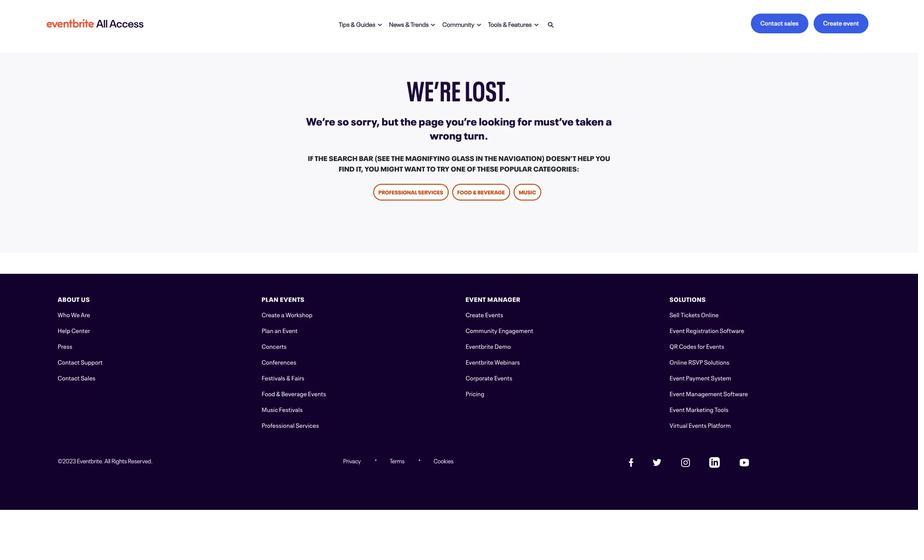 Task type: locate. For each thing, give the bounding box(es) containing it.
press
[[58, 342, 72, 350]]

1 vertical spatial community
[[466, 326, 498, 335]]

festivals & fairs
[[262, 373, 305, 382]]

event for event payment system
[[670, 373, 685, 382]]

& for features
[[503, 19, 508, 28]]

1 vertical spatial music
[[262, 405, 278, 414]]

solutions up tickets
[[670, 295, 707, 303]]

arrow image
[[431, 23, 436, 27], [535, 23, 539, 27]]

arrow image inside community link
[[477, 23, 482, 27]]

arrow image right guides
[[378, 23, 382, 27]]

0 vertical spatial tools
[[489, 19, 502, 28]]

& for guides
[[351, 19, 355, 28]]

a
[[606, 113, 612, 128], [281, 310, 285, 319]]

2 plan from the top
[[262, 326, 274, 335]]

lost.
[[465, 68, 512, 108]]

sell
[[670, 310, 680, 319]]

for inside we're so sorry, but the page you're looking for must've taken a wrong turn.
[[518, 113, 533, 128]]

1 eventbrite from the top
[[466, 342, 494, 350]]

community
[[443, 19, 475, 28], [466, 326, 498, 335]]

community right trends
[[443, 19, 475, 28]]

plan events
[[262, 295, 305, 303]]

corporate events
[[466, 373, 513, 382]]

event up virtual
[[670, 405, 685, 414]]

0 vertical spatial plan
[[262, 295, 279, 303]]

community engagement
[[466, 326, 534, 335]]

events down webinars
[[495, 373, 513, 382]]

1 horizontal spatial create
[[466, 310, 485, 319]]

1 vertical spatial tools
[[715, 405, 729, 414]]

create left event
[[824, 18, 843, 27]]

concerts
[[262, 342, 287, 350]]

pricing link
[[466, 389, 485, 398]]

arrow image
[[378, 23, 382, 27], [477, 23, 482, 27]]

1 vertical spatial plan
[[262, 326, 274, 335]]

us
[[81, 295, 90, 303]]

we're left so
[[306, 113, 336, 128]]

2 arrow image from the left
[[535, 23, 539, 27]]

terms link
[[390, 457, 405, 465]]

tools left features
[[489, 19, 502, 28]]

a right taken
[[606, 113, 612, 128]]

we're up page
[[407, 68, 461, 108]]

event left management
[[670, 389, 685, 398]]

looking
[[479, 113, 516, 128]]

plan for plan an event
[[262, 326, 274, 335]]

event down the sell on the bottom right
[[670, 326, 685, 335]]

events for virtual events platform
[[689, 421, 707, 429]]

about
[[58, 295, 80, 303]]

plan left an
[[262, 326, 274, 335]]

event
[[466, 295, 486, 303], [283, 326, 298, 335], [670, 326, 685, 335], [670, 373, 685, 382], [670, 389, 685, 398], [670, 405, 685, 414]]

food
[[458, 188, 472, 196], [262, 389, 275, 398]]

online rsvp solutions link
[[670, 357, 730, 366]]

privacy
[[344, 457, 361, 465]]

twitter image
[[653, 459, 662, 466]]

food & beverage events
[[262, 389, 326, 398]]

music for music
[[519, 188, 537, 196]]

event registration software
[[670, 326, 745, 335]]

search icon image
[[548, 22, 554, 28]]

online up event registration software
[[702, 310, 719, 319]]

arrow image left "search icon"
[[535, 23, 539, 27]]

1 vertical spatial we're
[[306, 113, 336, 128]]

the inside we're so sorry, but the page you're looking for must've taken a wrong turn.
[[401, 113, 417, 128]]

arrow image for trends
[[431, 23, 436, 27]]

1 horizontal spatial arrow image
[[535, 23, 539, 27]]

virtual events platform link
[[670, 421, 732, 429]]

0 vertical spatial contact
[[761, 18, 784, 27]]

for right looking
[[518, 113, 533, 128]]

2 eventbrite from the top
[[466, 357, 494, 366]]

1 plan from the top
[[262, 295, 279, 303]]

cookies
[[434, 457, 454, 465]]

events down event registration software
[[707, 342, 725, 350]]

a down plan events
[[281, 310, 285, 319]]

1 horizontal spatial a
[[606, 113, 612, 128]]

news & trends
[[389, 19, 429, 28]]

0 vertical spatial we're
[[407, 68, 461, 108]]

bar
[[359, 152, 374, 163]]

virtual events platform
[[670, 421, 732, 429]]

food & beverage link
[[452, 184, 511, 201]]

create for create events
[[466, 310, 485, 319]]

1 horizontal spatial food
[[458, 188, 472, 196]]

in
[[476, 152, 484, 163]]

pricing
[[466, 389, 485, 398]]

software down system
[[724, 389, 749, 398]]

arrow image inside news & trends link
[[431, 23, 436, 27]]

the right in
[[485, 152, 498, 163]]

2 arrow image from the left
[[477, 23, 482, 27]]

management
[[687, 389, 723, 398]]

news & trends link
[[386, 14, 439, 33]]

professional for professional services
[[379, 188, 418, 196]]

events for corporate events
[[495, 373, 513, 382]]

for right codes
[[698, 342, 706, 350]]

create down event manager
[[466, 310, 485, 319]]

we're so sorry, but the page you're looking for must've taken a wrong turn.
[[306, 113, 612, 142]]

food down one
[[458, 188, 472, 196]]

we're for we're so sorry, but the page you're looking for must've taken a wrong turn.
[[306, 113, 336, 128]]

create
[[824, 18, 843, 27], [262, 310, 280, 319], [466, 310, 485, 319]]

you right it, on the top left of page
[[365, 163, 380, 173]]

food & beverage events link
[[262, 389, 326, 398]]

professional services
[[262, 421, 319, 429]]

0 vertical spatial for
[[518, 113, 533, 128]]

festivals down conferences link
[[262, 373, 286, 382]]

community down create events
[[466, 326, 498, 335]]

festivals up professional services link
[[279, 405, 303, 414]]

0 vertical spatial food
[[458, 188, 472, 196]]

1 vertical spatial food
[[262, 389, 275, 398]]

events down event manager
[[486, 310, 504, 319]]

0 horizontal spatial arrow image
[[431, 23, 436, 27]]

engagement
[[499, 326, 534, 335]]

plan for plan events
[[262, 295, 279, 303]]

arrow image left the tools & features
[[477, 23, 482, 27]]

music down popular
[[519, 188, 537, 196]]

event payment system link
[[670, 373, 732, 382]]

guides
[[357, 19, 376, 28]]

doesn't
[[547, 152, 577, 163]]

1 vertical spatial festivals
[[279, 405, 303, 414]]

create up an
[[262, 310, 280, 319]]

1 vertical spatial for
[[698, 342, 706, 350]]

festivals & fairs link
[[262, 373, 305, 382]]

features
[[509, 19, 532, 28]]

support
[[81, 357, 103, 366]]

0 vertical spatial music
[[519, 188, 537, 196]]

events for create events
[[486, 310, 504, 319]]

online
[[702, 310, 719, 319], [670, 357, 688, 366]]

create event
[[824, 18, 860, 27]]

you right the help
[[596, 152, 611, 163]]

community for community
[[443, 19, 475, 28]]

2 vertical spatial contact
[[58, 373, 80, 382]]

find
[[339, 163, 355, 173]]

rsvp
[[689, 357, 704, 366]]

so
[[338, 113, 349, 128]]

event registration software link
[[670, 326, 745, 335]]

who we are
[[58, 310, 90, 319]]

software for event management software
[[724, 389, 749, 398]]

music up professional services link
[[262, 405, 278, 414]]

we're inside we're so sorry, but the page you're looking for must've taken a wrong turn.
[[306, 113, 336, 128]]

sorry,
[[351, 113, 380, 128]]

the right (see
[[392, 152, 404, 163]]

solutions up system
[[705, 357, 730, 366]]

event left payment
[[670, 373, 685, 382]]

0 horizontal spatial create
[[262, 310, 280, 319]]

contact for contact sales
[[58, 373, 80, 382]]

1 vertical spatial professional
[[262, 421, 295, 429]]

2 horizontal spatial create
[[824, 18, 843, 27]]

arrow image for community
[[477, 23, 482, 27]]

who we are link
[[58, 310, 90, 319]]

contact support link
[[58, 357, 103, 366]]

0 horizontal spatial professional
[[262, 421, 295, 429]]

1 vertical spatial software
[[724, 389, 749, 398]]

1 vertical spatial eventbrite
[[466, 357, 494, 366]]

categories:
[[534, 163, 580, 173]]

food for food & beverage
[[458, 188, 472, 196]]

software right registration
[[720, 326, 745, 335]]

tickets
[[681, 310, 701, 319]]

1 arrow image from the left
[[378, 23, 382, 27]]

©2023 eventbrite. all rights reserved.
[[58, 457, 153, 465]]

eventbrite up eventbrite webinars link
[[466, 342, 494, 350]]

1 horizontal spatial we're
[[407, 68, 461, 108]]

0 horizontal spatial music
[[262, 405, 278, 414]]

tips & guides
[[339, 19, 376, 28]]

0 vertical spatial a
[[606, 113, 612, 128]]

event manager
[[466, 295, 521, 303]]

arrow image inside tools & features link
[[535, 23, 539, 27]]

beverage
[[281, 389, 307, 398]]

1 horizontal spatial professional
[[379, 188, 418, 196]]

plan up create a workshop
[[262, 295, 279, 303]]

contact for contact support
[[58, 357, 80, 366]]

tools
[[489, 19, 502, 28], [715, 405, 729, 414]]

contact support
[[58, 357, 103, 366]]

professional down the might
[[379, 188, 418, 196]]

instagram image
[[682, 458, 690, 467]]

0 horizontal spatial arrow image
[[378, 23, 382, 27]]

the
[[401, 113, 417, 128], [315, 152, 328, 163], [392, 152, 404, 163], [485, 152, 498, 163]]

qr
[[670, 342, 679, 350]]

1 horizontal spatial online
[[702, 310, 719, 319]]

0 vertical spatial eventbrite
[[466, 342, 494, 350]]

events down event marketing tools
[[689, 421, 707, 429]]

0 horizontal spatial food
[[262, 389, 275, 398]]

are
[[81, 310, 90, 319]]

reserved.
[[128, 457, 153, 465]]

events up create a workshop link
[[280, 295, 305, 303]]

we're for we're lost.
[[407, 68, 461, 108]]

0 horizontal spatial we're
[[306, 113, 336, 128]]

music festivals link
[[262, 405, 303, 414]]

0 horizontal spatial tools
[[489, 19, 502, 28]]

contact
[[761, 18, 784, 27], [58, 357, 80, 366], [58, 373, 80, 382]]

arrow image inside tips & guides link
[[378, 23, 382, 27]]

payment
[[687, 373, 711, 382]]

tips
[[339, 19, 350, 28]]

but
[[382, 113, 399, 128]]

1 horizontal spatial for
[[698, 342, 706, 350]]

cookies link
[[434, 457, 454, 465]]

navigation)
[[499, 152, 545, 163]]

eventbrite up corporate
[[466, 357, 494, 366]]

1 vertical spatial contact
[[58, 357, 80, 366]]

community for community engagement
[[466, 326, 498, 335]]

the right but
[[401, 113, 417, 128]]

©2023
[[58, 457, 76, 465]]

eventbrite for eventbrite demo
[[466, 342, 494, 350]]

0 horizontal spatial for
[[518, 113, 533, 128]]

arrow image right trends
[[431, 23, 436, 27]]

1 horizontal spatial music
[[519, 188, 537, 196]]

tools up platform
[[715, 405, 729, 414]]

0 vertical spatial festivals
[[262, 373, 286, 382]]

food for food & beverage events
[[262, 389, 275, 398]]

eventbrite.
[[77, 457, 104, 465]]

0 vertical spatial professional
[[379, 188, 418, 196]]

arrow image for features
[[535, 23, 539, 27]]

0 vertical spatial community
[[443, 19, 475, 28]]

youtube image
[[740, 459, 750, 467]]

help center
[[58, 326, 90, 335]]

create inside "link"
[[824, 18, 843, 27]]

1 vertical spatial a
[[281, 310, 285, 319]]

professional down music festivals "link"
[[262, 421, 295, 429]]

online down the qr
[[670, 357, 688, 366]]

sales
[[81, 373, 96, 382]]

0 vertical spatial software
[[720, 326, 745, 335]]

logo eventbrite image
[[45, 16, 145, 31]]

1 arrow image from the left
[[431, 23, 436, 27]]

about us
[[58, 295, 90, 303]]

1 horizontal spatial tools
[[715, 405, 729, 414]]

food up music festivals
[[262, 389, 275, 398]]

music for music festivals
[[262, 405, 278, 414]]

1 horizontal spatial arrow image
[[477, 23, 482, 27]]

event up create events
[[466, 295, 486, 303]]

0 horizontal spatial online
[[670, 357, 688, 366]]

contact for contact sales
[[761, 18, 784, 27]]

wrong
[[430, 127, 462, 142]]

create a workshop
[[262, 310, 313, 319]]



Task type: vqa. For each thing, say whether or not it's contained in the screenshot.
by Eventbrite on the bottom of page
no



Task type: describe. For each thing, give the bounding box(es) containing it.
platform
[[708, 421, 732, 429]]

qr codes for events link
[[670, 342, 725, 350]]

must've
[[535, 113, 574, 128]]

we
[[71, 310, 80, 319]]

events right beverage
[[308, 389, 326, 398]]

& for trends
[[406, 19, 410, 28]]

if the search bar (see the magnifying glass in the navigation) doesn't help you find it, you might want to try one of these popular categories:
[[308, 152, 611, 173]]

of
[[467, 163, 476, 173]]

0 horizontal spatial you
[[365, 163, 380, 173]]

online rsvp solutions
[[670, 357, 730, 366]]

music festivals
[[262, 405, 303, 414]]

(see
[[375, 152, 390, 163]]

food & beverage
[[458, 188, 505, 196]]

we're lost.
[[407, 68, 512, 108]]

create for create a workshop
[[262, 310, 280, 319]]

manager
[[488, 295, 521, 303]]

news
[[389, 19, 405, 28]]

professional for professional services
[[262, 421, 295, 429]]

arrow image for tips & guides
[[378, 23, 382, 27]]

create a workshop link
[[262, 310, 313, 319]]

1 vertical spatial solutions
[[705, 357, 730, 366]]

who
[[58, 310, 70, 319]]

demo
[[495, 342, 511, 350]]

contact sales
[[761, 18, 799, 27]]

professional services
[[379, 188, 444, 196]]

facebook image
[[629, 458, 634, 467]]

& for beverage
[[473, 188, 477, 196]]

these
[[478, 163, 499, 173]]

event right an
[[283, 326, 298, 335]]

events for plan events
[[280, 295, 305, 303]]

contact sales link
[[752, 14, 809, 33]]

taken
[[576, 113, 604, 128]]

event payment system
[[670, 373, 732, 382]]

event for event registration software
[[670, 326, 685, 335]]

& for beverage
[[276, 389, 280, 398]]

community engagement link
[[466, 326, 534, 335]]

conferences link
[[262, 357, 297, 366]]

want
[[405, 163, 426, 173]]

event management software
[[670, 389, 749, 398]]

workshop
[[286, 310, 313, 319]]

create for create event
[[824, 18, 843, 27]]

professional services link
[[374, 184, 449, 201]]

event for event marketing tools
[[670, 405, 685, 414]]

if
[[308, 152, 314, 163]]

terms
[[390, 457, 405, 465]]

1 horizontal spatial you
[[596, 152, 611, 163]]

to
[[427, 163, 436, 173]]

corporate
[[466, 373, 494, 382]]

the right if
[[315, 152, 328, 163]]

page
[[419, 113, 444, 128]]

fairs
[[292, 373, 305, 382]]

press link
[[58, 342, 72, 350]]

a inside we're so sorry, but the page you're looking for must've taken a wrong turn.
[[606, 113, 612, 128]]

event marketing tools link
[[670, 405, 729, 414]]

eventbrite demo
[[466, 342, 511, 350]]

concerts link
[[262, 342, 287, 350]]

contact sales
[[58, 373, 96, 382]]

create event link
[[814, 14, 870, 33]]

professional services link
[[262, 421, 319, 429]]

plan an event link
[[262, 326, 298, 335]]

magnifying
[[406, 152, 451, 163]]

sell tickets online
[[670, 310, 719, 319]]

turn.
[[464, 127, 489, 142]]

privacy link
[[344, 457, 361, 465]]

0 horizontal spatial a
[[281, 310, 285, 319]]

plan an event
[[262, 326, 298, 335]]

trends
[[411, 19, 429, 28]]

event for event management software
[[670, 389, 685, 398]]

tools & features
[[489, 19, 532, 28]]

webinars
[[495, 357, 520, 366]]

conferences
[[262, 357, 297, 366]]

qr codes for events
[[670, 342, 725, 350]]

eventbrite webinars
[[466, 357, 520, 366]]

it,
[[356, 163, 364, 173]]

corporate events link
[[466, 373, 513, 382]]

glass
[[452, 152, 475, 163]]

virtual
[[670, 421, 688, 429]]

event management software link
[[670, 389, 749, 398]]

eventbrite for eventbrite webinars
[[466, 357, 494, 366]]

help center link
[[58, 326, 90, 335]]

services
[[419, 188, 444, 196]]

all
[[105, 457, 111, 465]]

search
[[329, 152, 358, 163]]

linkedin image
[[710, 458, 721, 468]]

tools & features link
[[485, 14, 542, 33]]

& for fairs
[[287, 373, 291, 382]]

you're
[[446, 113, 477, 128]]

community link
[[439, 14, 485, 33]]

software for event registration software
[[720, 326, 745, 335]]

tools inside tools & features link
[[489, 19, 502, 28]]

0 vertical spatial online
[[702, 310, 719, 319]]

services
[[296, 421, 319, 429]]

0 vertical spatial solutions
[[670, 295, 707, 303]]

1 vertical spatial online
[[670, 357, 688, 366]]

event for event manager
[[466, 295, 486, 303]]

event marketing tools
[[670, 405, 729, 414]]



